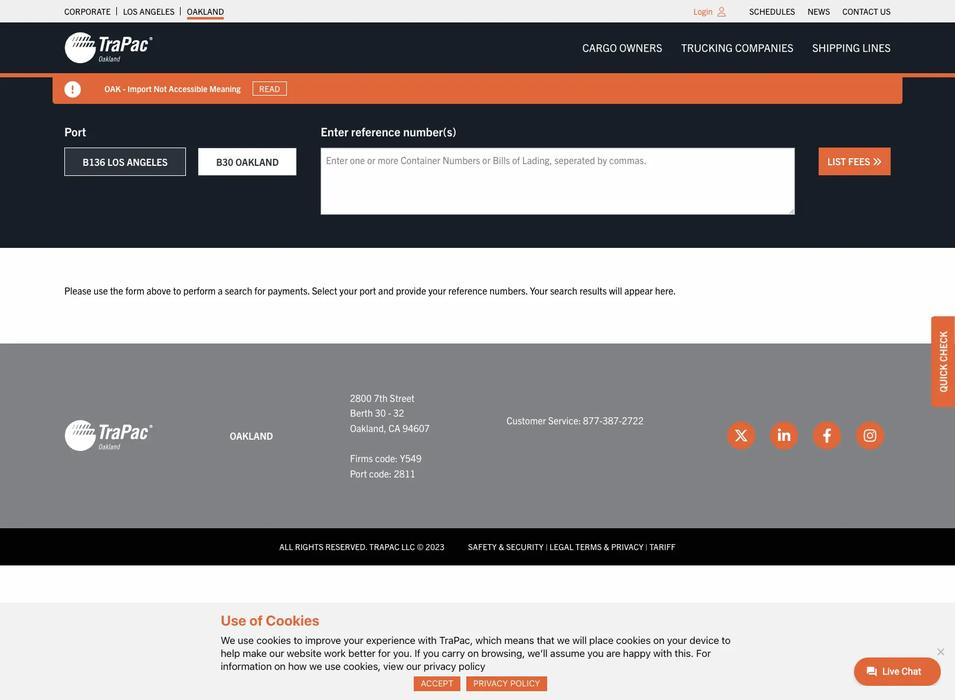 Task type: locate. For each thing, give the bounding box(es) containing it.
0 vertical spatial los
[[123, 6, 138, 17]]

1 horizontal spatial you
[[588, 647, 604, 659]]

0 vertical spatial privacy
[[611, 541, 644, 552]]

1 horizontal spatial search
[[550, 285, 577, 296]]

- inside 2800 7th street berth 30 - 32 oakland, ca 94607
[[388, 407, 391, 419]]

0 vertical spatial menu bar
[[743, 3, 897, 19]]

1 & from the left
[[499, 541, 504, 552]]

angeles left oakland link
[[140, 6, 175, 17]]

menu bar down light icon
[[573, 36, 900, 60]]

to right above
[[173, 285, 181, 296]]

read
[[259, 83, 280, 94]]

cookies
[[266, 612, 319, 629]]

1 horizontal spatial -
[[388, 407, 391, 419]]

not
[[154, 83, 167, 94]]

information
[[221, 660, 272, 672]]

how
[[288, 660, 307, 672]]

to up website
[[294, 634, 303, 646]]

use
[[94, 285, 108, 296], [238, 634, 254, 646], [325, 660, 341, 672]]

2 you from the left
[[588, 647, 604, 659]]

1 vertical spatial angeles
[[127, 156, 168, 168]]

los angeles link
[[123, 3, 175, 19]]

0 horizontal spatial reference
[[351, 124, 400, 139]]

will right results
[[609, 285, 622, 296]]

trapac
[[369, 541, 399, 552]]

0 horizontal spatial will
[[572, 634, 587, 646]]

1 vertical spatial our
[[406, 660, 421, 672]]

1 horizontal spatial we
[[557, 634, 570, 646]]

all rights reserved. trapac llc © 2023
[[279, 541, 445, 552]]

with
[[418, 634, 437, 646], [653, 647, 672, 659]]

we down website
[[309, 660, 322, 672]]

results
[[580, 285, 607, 296]]

for left payments.
[[254, 285, 266, 296]]

use left "the"
[[94, 285, 108, 296]]

0 horizontal spatial you
[[423, 647, 439, 659]]

corporate
[[64, 6, 111, 17]]

cookies
[[256, 634, 291, 646], [616, 634, 651, 646]]

877-
[[583, 414, 603, 426]]

0 horizontal spatial on
[[274, 660, 286, 672]]

0 horizontal spatial privacy
[[473, 678, 508, 688]]

2800
[[350, 392, 372, 404]]

will
[[609, 285, 622, 296], [572, 634, 587, 646]]

1 horizontal spatial to
[[294, 634, 303, 646]]

no image
[[934, 646, 946, 657]]

1 horizontal spatial port
[[350, 467, 367, 479]]

0 vertical spatial oakland
[[187, 6, 224, 17]]

login link
[[693, 6, 713, 17]]

schedules link
[[749, 3, 795, 19]]

safety
[[468, 541, 497, 552]]

with up if
[[418, 634, 437, 646]]

| left legal
[[546, 541, 548, 552]]

service:
[[548, 414, 581, 426]]

to right the device
[[722, 634, 731, 646]]

accept
[[421, 678, 454, 688]]

to
[[173, 285, 181, 296], [294, 634, 303, 646], [722, 634, 731, 646]]

code: down the firms
[[369, 467, 392, 479]]

0 vertical spatial oakland image
[[64, 31, 153, 64]]

& right terms
[[604, 541, 609, 552]]

safety & security link
[[468, 541, 544, 552]]

device
[[690, 634, 719, 646]]

shipping lines
[[812, 41, 891, 54]]

1 horizontal spatial for
[[378, 647, 391, 659]]

legal
[[550, 541, 574, 552]]

1 vertical spatial menu bar
[[573, 36, 900, 60]]

you
[[423, 647, 439, 659], [588, 647, 604, 659]]

security
[[506, 541, 544, 552]]

will up assume
[[572, 634, 587, 646]]

accessible
[[169, 83, 207, 94]]

cookies up make
[[256, 634, 291, 646]]

our down if
[[406, 660, 421, 672]]

your left port
[[339, 285, 357, 296]]

1 vertical spatial oakland
[[235, 156, 279, 168]]

reserved.
[[325, 541, 367, 552]]

search right 'a'
[[225, 285, 252, 296]]

banner
[[0, 22, 955, 104]]

on left how
[[274, 660, 286, 672]]

| left the tariff
[[645, 541, 648, 552]]

our right make
[[269, 647, 284, 659]]

reference
[[351, 124, 400, 139], [448, 285, 487, 296]]

firms code:  y549 port code:  2811
[[350, 452, 422, 479]]

0 vertical spatial reference
[[351, 124, 400, 139]]

code: up 2811
[[375, 452, 398, 464]]

1 you from the left
[[423, 647, 439, 659]]

for inside "use of cookies we use cookies to improve your experience with trapac, which means that we will place cookies on your device to help make our website work better for you. if you carry on browsing, we'll assume you are happy with this. for information on how we use cookies, view our privacy policy"
[[378, 647, 391, 659]]

0 horizontal spatial for
[[254, 285, 266, 296]]

privacy down policy
[[473, 678, 508, 688]]

use up make
[[238, 634, 254, 646]]

reference right enter
[[351, 124, 400, 139]]

check
[[937, 331, 949, 362]]

1 vertical spatial oakland image
[[64, 419, 153, 452]]

port up b136
[[64, 124, 86, 139]]

code:
[[375, 452, 398, 464], [369, 467, 392, 479]]

0 horizontal spatial use
[[94, 285, 108, 296]]

2023
[[426, 541, 445, 552]]

&
[[499, 541, 504, 552], [604, 541, 609, 552]]

2 vertical spatial oakland
[[230, 430, 273, 441]]

you down place on the right bottom of the page
[[588, 647, 604, 659]]

- inside banner
[[123, 83, 126, 94]]

browsing,
[[481, 647, 525, 659]]

with left this.
[[653, 647, 672, 659]]

menu bar
[[743, 3, 897, 19], [573, 36, 900, 60]]

7th
[[374, 392, 388, 404]]

on left the device
[[653, 634, 665, 646]]

port down the firms
[[350, 467, 367, 479]]

Enter reference number(s) text field
[[321, 148, 795, 215]]

use down "work"
[[325, 660, 341, 672]]

- right 30
[[388, 407, 391, 419]]

menu bar containing cargo owners
[[573, 36, 900, 60]]

0 vertical spatial port
[[64, 124, 86, 139]]

1 vertical spatial will
[[572, 634, 587, 646]]

2 & from the left
[[604, 541, 609, 552]]

2 search from the left
[[550, 285, 577, 296]]

lines
[[862, 41, 891, 54]]

on
[[653, 634, 665, 646], [468, 647, 479, 659], [274, 660, 286, 672]]

oak
[[104, 83, 121, 94]]

1 horizontal spatial |
[[645, 541, 648, 552]]

payments.
[[268, 285, 310, 296]]

1 vertical spatial port
[[350, 467, 367, 479]]

privacy left tariff link at the right of the page
[[611, 541, 644, 552]]

carry
[[442, 647, 465, 659]]

1 vertical spatial we
[[309, 660, 322, 672]]

b136 los angeles
[[83, 156, 168, 168]]

1 horizontal spatial cookies
[[616, 634, 651, 646]]

0 vertical spatial we
[[557, 634, 570, 646]]

1 horizontal spatial reference
[[448, 285, 487, 296]]

2 horizontal spatial use
[[325, 660, 341, 672]]

terms
[[575, 541, 602, 552]]

2722
[[622, 414, 644, 426]]

we
[[557, 634, 570, 646], [309, 660, 322, 672]]

1 vertical spatial -
[[388, 407, 391, 419]]

0 horizontal spatial with
[[418, 634, 437, 646]]

safety & security | legal terms & privacy | tariff
[[468, 541, 676, 552]]

los right b136
[[107, 156, 125, 168]]

1 vertical spatial on
[[468, 647, 479, 659]]

solid image
[[64, 81, 81, 98]]

perform
[[183, 285, 216, 296]]

1 horizontal spatial privacy
[[611, 541, 644, 552]]

reference left 'numbers.'
[[448, 285, 487, 296]]

0 horizontal spatial cookies
[[256, 634, 291, 646]]

work
[[324, 647, 346, 659]]

0 horizontal spatial port
[[64, 124, 86, 139]]

use of cookies we use cookies to improve your experience with trapac, which means that we will place cookies on your device to help make our website work better for you. if you carry on browsing, we'll assume you are happy with this. for information on how we use cookies, view our privacy policy
[[221, 612, 731, 672]]

angeles right b136
[[127, 156, 168, 168]]

which
[[475, 634, 502, 646]]

0 horizontal spatial search
[[225, 285, 252, 296]]

1 horizontal spatial use
[[238, 634, 254, 646]]

1 vertical spatial privacy
[[473, 678, 508, 688]]

0 horizontal spatial our
[[269, 647, 284, 659]]

cookies,
[[343, 660, 381, 672]]

0 horizontal spatial &
[[499, 541, 504, 552]]

place
[[589, 634, 614, 646]]

improve
[[305, 634, 341, 646]]

you right if
[[423, 647, 439, 659]]

oakland image
[[64, 31, 153, 64], [64, 419, 153, 452]]

0 vertical spatial will
[[609, 285, 622, 296]]

0 vertical spatial angeles
[[140, 6, 175, 17]]

0 vertical spatial on
[[653, 634, 665, 646]]

- right oak
[[123, 83, 126, 94]]

0 vertical spatial for
[[254, 285, 266, 296]]

privacy
[[424, 660, 456, 672]]

customer
[[507, 414, 546, 426]]

cookies up happy
[[616, 634, 651, 646]]

trucking companies link
[[672, 36, 803, 60]]

tariff link
[[650, 541, 676, 552]]

above
[[147, 285, 171, 296]]

form
[[125, 285, 144, 296]]

menu bar containing schedules
[[743, 3, 897, 19]]

1 vertical spatial with
[[653, 647, 672, 659]]

los right the corporate
[[123, 6, 138, 17]]

policy
[[510, 678, 540, 688]]

we up assume
[[557, 634, 570, 646]]

30
[[375, 407, 386, 419]]

news
[[808, 6, 830, 17]]

1 vertical spatial for
[[378, 647, 391, 659]]

view
[[383, 660, 404, 672]]

1 horizontal spatial our
[[406, 660, 421, 672]]

quick check
[[937, 331, 949, 392]]

for down experience
[[378, 647, 391, 659]]

2 horizontal spatial to
[[722, 634, 731, 646]]

0 horizontal spatial we
[[309, 660, 322, 672]]

footer
[[0, 343, 955, 565]]

search right your
[[550, 285, 577, 296]]

help
[[221, 647, 240, 659]]

1 horizontal spatial &
[[604, 541, 609, 552]]

0 horizontal spatial |
[[546, 541, 548, 552]]

privacy
[[611, 541, 644, 552], [473, 678, 508, 688]]

1 horizontal spatial on
[[468, 647, 479, 659]]

1 horizontal spatial with
[[653, 647, 672, 659]]

oakland inside footer
[[230, 430, 273, 441]]

schedules
[[749, 6, 795, 17]]

0 horizontal spatial -
[[123, 83, 126, 94]]

llc
[[401, 541, 415, 552]]

94607
[[403, 422, 430, 434]]

1 vertical spatial use
[[238, 634, 254, 646]]

& right safety
[[499, 541, 504, 552]]

your
[[530, 285, 548, 296]]

on up policy
[[468, 647, 479, 659]]

menu bar up shipping
[[743, 3, 897, 19]]

0 vertical spatial -
[[123, 83, 126, 94]]

of
[[249, 612, 263, 629]]



Task type: vqa. For each thing, say whether or not it's contained in the screenshot.
|
yes



Task type: describe. For each thing, give the bounding box(es) containing it.
login
[[693, 6, 713, 17]]

your right provide
[[428, 285, 446, 296]]

will inside "use of cookies we use cookies to improve your experience with trapac, which means that we will place cookies on your device to help make our website work better for you. if you carry on browsing, we'll assume you are happy with this. for information on how we use cookies, view our privacy policy"
[[572, 634, 587, 646]]

shipping
[[812, 41, 860, 54]]

solid image
[[872, 157, 882, 166]]

customer service: 877-387-2722
[[507, 414, 644, 426]]

port
[[359, 285, 376, 296]]

cargo owners
[[582, 41, 662, 54]]

the
[[110, 285, 123, 296]]

if
[[415, 647, 420, 659]]

cargo owners link
[[573, 36, 672, 60]]

list fees
[[828, 155, 872, 167]]

contact us link
[[843, 3, 891, 19]]

your up better
[[344, 634, 364, 646]]

owners
[[619, 41, 662, 54]]

policy
[[459, 660, 485, 672]]

us
[[880, 6, 891, 17]]

oakland link
[[187, 3, 224, 19]]

banner containing cargo owners
[[0, 22, 955, 104]]

1 oakland image from the top
[[64, 31, 153, 64]]

and
[[378, 285, 394, 296]]

footer containing 2800 7th street
[[0, 343, 955, 565]]

2 cookies from the left
[[616, 634, 651, 646]]

1 horizontal spatial will
[[609, 285, 622, 296]]

2 horizontal spatial on
[[653, 634, 665, 646]]

you.
[[393, 647, 412, 659]]

1 vertical spatial code:
[[369, 467, 392, 479]]

menu bar inside banner
[[573, 36, 900, 60]]

we'll
[[528, 647, 548, 659]]

b30
[[216, 156, 233, 168]]

accept link
[[414, 676, 461, 691]]

contact
[[843, 6, 878, 17]]

b30 oakland
[[216, 156, 279, 168]]

oak - import not accessible meaning
[[104, 83, 241, 94]]

tariff
[[650, 541, 676, 552]]

light image
[[718, 7, 726, 17]]

2 vertical spatial on
[[274, 660, 286, 672]]

means
[[504, 634, 534, 646]]

b136
[[83, 156, 105, 168]]

0 vertical spatial code:
[[375, 452, 398, 464]]

provide
[[396, 285, 426, 296]]

1 search from the left
[[225, 285, 252, 296]]

select
[[312, 285, 337, 296]]

happy
[[623, 647, 651, 659]]

387-
[[603, 414, 622, 426]]

y549
[[400, 452, 422, 464]]

firms
[[350, 452, 373, 464]]

number(s)
[[403, 124, 456, 139]]

please
[[64, 285, 91, 296]]

port inside firms code:  y549 port code:  2811
[[350, 467, 367, 479]]

cargo
[[582, 41, 617, 54]]

all
[[279, 541, 293, 552]]

0 vertical spatial with
[[418, 634, 437, 646]]

your up this.
[[667, 634, 687, 646]]

street
[[390, 392, 415, 404]]

companies
[[735, 41, 794, 54]]

2 oakland image from the top
[[64, 419, 153, 452]]

privacy inside 'link'
[[473, 678, 508, 688]]

shipping lines link
[[803, 36, 900, 60]]

appear
[[624, 285, 653, 296]]

import
[[127, 83, 152, 94]]

we
[[221, 634, 235, 646]]

quick check link
[[932, 317, 955, 407]]

2 vertical spatial use
[[325, 660, 341, 672]]

0 horizontal spatial to
[[173, 285, 181, 296]]

berth
[[350, 407, 373, 419]]

fees
[[848, 155, 870, 167]]

2811
[[394, 467, 416, 479]]

1 vertical spatial reference
[[448, 285, 487, 296]]

contact us
[[843, 6, 891, 17]]

corporate link
[[64, 3, 111, 19]]

assume
[[550, 647, 585, 659]]

enter reference number(s)
[[321, 124, 456, 139]]

1 cookies from the left
[[256, 634, 291, 646]]

quick
[[937, 364, 949, 392]]

experience
[[366, 634, 415, 646]]

this.
[[675, 647, 694, 659]]

trucking
[[681, 41, 733, 54]]

1 | from the left
[[546, 541, 548, 552]]

enter
[[321, 124, 348, 139]]

privacy policy
[[473, 678, 540, 688]]

oakland,
[[350, 422, 386, 434]]

numbers.
[[489, 285, 528, 296]]

please use the form above to perform a search for payments. select your port and provide your reference numbers. your search results will appear here.
[[64, 285, 676, 296]]

rights
[[295, 541, 324, 552]]

ca
[[389, 422, 400, 434]]

los angeles
[[123, 6, 175, 17]]

2 | from the left
[[645, 541, 648, 552]]

2800 7th street berth 30 - 32 oakland, ca 94607
[[350, 392, 430, 434]]

meaning
[[209, 83, 241, 94]]

legal terms & privacy link
[[550, 541, 644, 552]]

news link
[[808, 3, 830, 19]]

0 vertical spatial our
[[269, 647, 284, 659]]

better
[[348, 647, 376, 659]]

0 vertical spatial use
[[94, 285, 108, 296]]

website
[[287, 647, 322, 659]]

©
[[417, 541, 424, 552]]

for
[[696, 647, 711, 659]]

1 vertical spatial los
[[107, 156, 125, 168]]

use
[[221, 612, 246, 629]]



